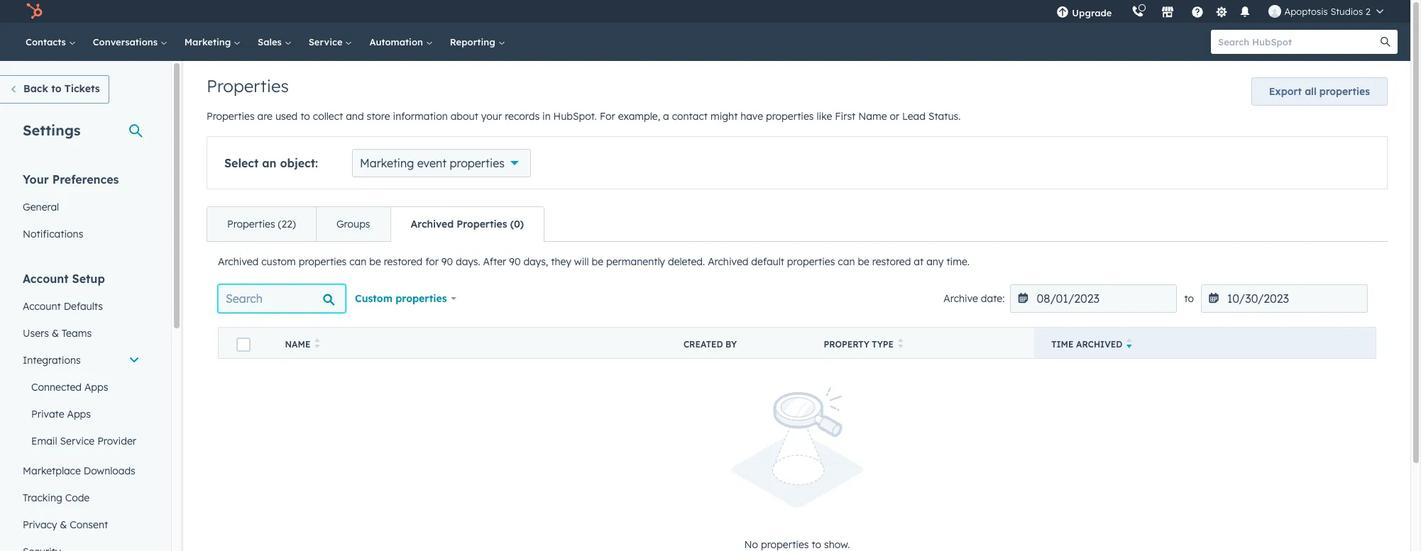 Task type: locate. For each thing, give the bounding box(es) containing it.
restored
[[384, 256, 423, 268], [873, 256, 912, 268]]

1 horizontal spatial press to sort. element
[[898, 339, 904, 351]]

properties up the are
[[207, 75, 289, 97]]

privacy & consent
[[23, 519, 108, 532]]

name button
[[268, 328, 667, 359]]

2 vertical spatial to
[[1185, 293, 1195, 305]]

0 vertical spatial to
[[51, 82, 61, 95]]

records
[[505, 110, 540, 123]]

all
[[1305, 85, 1317, 98]]

0 horizontal spatial can
[[350, 256, 367, 268]]

lead
[[903, 110, 926, 123]]

marketing for marketing
[[185, 36, 234, 48]]

email service provider link
[[14, 428, 148, 455]]

press to sort. element
[[315, 339, 320, 351], [898, 339, 904, 351]]

back to tickets link
[[0, 75, 109, 104]]

tab panel
[[207, 241, 1388, 552]]

have
[[741, 110, 763, 123]]

time
[[1052, 339, 1074, 350]]

will
[[574, 256, 589, 268]]

your
[[481, 110, 502, 123]]

properties down for
[[396, 293, 447, 305]]

1 horizontal spatial to
[[301, 110, 310, 123]]

example,
[[618, 110, 661, 123]]

1 restored from the left
[[384, 256, 423, 268]]

2 mm/dd/yyyy text field from the left
[[1202, 285, 1369, 313]]

0 horizontal spatial press to sort. element
[[315, 339, 320, 351]]

& right users
[[52, 327, 59, 340]]

& right privacy
[[60, 519, 67, 532]]

marketplace downloads
[[23, 465, 136, 478]]

apps for private apps
[[67, 408, 91, 421]]

properties right all
[[1320, 85, 1371, 98]]

1 vertical spatial &
[[60, 519, 67, 532]]

1 vertical spatial apps
[[67, 408, 91, 421]]

can
[[350, 256, 367, 268], [838, 256, 855, 268]]

2 press to sort. element from the left
[[898, 339, 904, 351]]

apps up private apps link
[[84, 381, 108, 394]]

groups link
[[316, 207, 390, 241]]

properties inside marketing event properties popup button
[[450, 156, 505, 170]]

0 vertical spatial apps
[[84, 381, 108, 394]]

export all properties
[[1270, 85, 1371, 98]]

& inside privacy & consent link
[[60, 519, 67, 532]]

alert
[[218, 388, 1377, 552]]

select an object:
[[224, 156, 318, 170]]

2 press to sort. image from the left
[[898, 339, 904, 349]]

1 horizontal spatial name
[[859, 110, 887, 123]]

properties for properties (22)
[[227, 218, 275, 231]]

service right sales link
[[309, 36, 345, 48]]

1 press to sort. image from the left
[[315, 339, 320, 349]]

&
[[52, 327, 59, 340], [60, 519, 67, 532]]

press to sort. image inside name "button"
[[315, 339, 320, 349]]

preferences
[[52, 173, 119, 187]]

properties inside properties (22) 'link'
[[227, 218, 275, 231]]

1 vertical spatial to
[[301, 110, 310, 123]]

your preferences element
[[14, 172, 148, 248]]

1 horizontal spatial restored
[[873, 256, 912, 268]]

integrations
[[23, 354, 81, 367]]

0 horizontal spatial marketing
[[185, 36, 234, 48]]

1 horizontal spatial be
[[592, 256, 604, 268]]

1 vertical spatial marketing
[[360, 156, 414, 170]]

properties left the are
[[207, 110, 255, 123]]

custom properties button
[[346, 285, 466, 313]]

contacts link
[[17, 23, 84, 61]]

1 vertical spatial name
[[285, 339, 311, 350]]

1 account from the top
[[23, 272, 69, 286]]

for
[[600, 110, 616, 123]]

account defaults
[[23, 300, 103, 313]]

2 90 from the left
[[509, 256, 521, 268]]

properties left (0)
[[457, 218, 508, 231]]

marketing inside popup button
[[360, 156, 414, 170]]

or
[[890, 110, 900, 123]]

press to sort. image down search archived properties search field
[[315, 339, 320, 349]]

are
[[257, 110, 273, 123]]

press to sort. element right type
[[898, 339, 904, 351]]

days,
[[524, 256, 549, 268]]

studios
[[1331, 6, 1364, 17]]

press to sort. element down search archived properties search field
[[315, 339, 320, 351]]

custom
[[261, 256, 296, 268]]

tracking code
[[23, 492, 90, 505]]

apps down connected apps link
[[67, 408, 91, 421]]

restored left for
[[384, 256, 423, 268]]

name left or
[[859, 110, 887, 123]]

1 90 from the left
[[442, 256, 453, 268]]

0 vertical spatial marketing
[[185, 36, 234, 48]]

marketing left sales
[[185, 36, 234, 48]]

to up time archived button
[[1185, 293, 1195, 305]]

0 horizontal spatial press to sort. image
[[315, 339, 320, 349]]

marketplace
[[23, 465, 81, 478]]

1 horizontal spatial mm/dd/yyyy text field
[[1202, 285, 1369, 313]]

90 right after
[[509, 256, 521, 268]]

tab panel containing archived custom properties can be restored for 90 days. after 90 days, they will be permanently deleted. archived default properties can be restored at any time.
[[207, 241, 1388, 552]]

archived left descending sort. press to sort ascending. element
[[1077, 339, 1123, 350]]

about
[[451, 110, 479, 123]]

name inside "button"
[[285, 339, 311, 350]]

export all properties button
[[1252, 77, 1388, 106]]

reporting link
[[442, 23, 514, 61]]

1 horizontal spatial can
[[838, 256, 855, 268]]

tab list
[[207, 207, 545, 242]]

properties
[[1320, 85, 1371, 98], [766, 110, 814, 123], [450, 156, 505, 170], [299, 256, 347, 268], [788, 256, 836, 268], [396, 293, 447, 305]]

private apps
[[31, 408, 91, 421]]

0 horizontal spatial be
[[369, 256, 381, 268]]

archived inside button
[[1077, 339, 1123, 350]]

notifications link
[[14, 221, 148, 248]]

settings
[[23, 121, 81, 139]]

0 horizontal spatial mm/dd/yyyy text field
[[1011, 285, 1178, 313]]

downloads
[[84, 465, 136, 478]]

1 horizontal spatial marketing
[[360, 156, 414, 170]]

settings image
[[1216, 6, 1229, 19]]

restored left 'at' on the top of page
[[873, 256, 912, 268]]

name down search archived properties search field
[[285, 339, 311, 350]]

marketing left event
[[360, 156, 414, 170]]

0 vertical spatial account
[[23, 272, 69, 286]]

at
[[914, 256, 924, 268]]

property type button
[[807, 328, 1035, 359]]

90 right for
[[442, 256, 453, 268]]

tab list containing properties (22)
[[207, 207, 545, 242]]

apps
[[84, 381, 108, 394], [67, 408, 91, 421]]

properties right "default"
[[788, 256, 836, 268]]

1 horizontal spatial press to sort. image
[[898, 339, 904, 349]]

export
[[1270, 85, 1303, 98]]

tracking
[[23, 492, 62, 505]]

marketing for marketing event properties
[[360, 156, 414, 170]]

custom
[[355, 293, 393, 305]]

MM/DD/YYYY text field
[[1011, 285, 1178, 313], [1202, 285, 1369, 313]]

object:
[[280, 156, 318, 170]]

search button
[[1374, 30, 1398, 54]]

menu item
[[1122, 0, 1125, 23]]

be left 'at' on the top of page
[[858, 256, 870, 268]]

2 account from the top
[[23, 300, 61, 313]]

1 mm/dd/yyyy text field from the left
[[1011, 285, 1178, 313]]

connected apps link
[[14, 374, 148, 401]]

be right will
[[592, 256, 604, 268]]

press to sort. image for property type
[[898, 339, 904, 349]]

marketplaces button
[[1154, 0, 1184, 23]]

1 vertical spatial account
[[23, 300, 61, 313]]

menu
[[1047, 0, 1394, 23]]

1 press to sort. element from the left
[[315, 339, 320, 351]]

1 vertical spatial service
[[60, 435, 95, 448]]

press to sort. element for name
[[315, 339, 320, 351]]

marketing
[[185, 36, 234, 48], [360, 156, 414, 170]]

provider
[[97, 435, 136, 448]]

account up account defaults
[[23, 272, 69, 286]]

permanently
[[606, 256, 665, 268]]

tara schultz image
[[1269, 5, 1282, 18]]

be up the custom
[[369, 256, 381, 268]]

users
[[23, 327, 49, 340]]

press to sort. image inside the property type button
[[898, 339, 904, 349]]

setup
[[72, 272, 105, 286]]

1 horizontal spatial &
[[60, 519, 67, 532]]

& inside users & teams link
[[52, 327, 59, 340]]

account up users
[[23, 300, 61, 313]]

properties left (22) at the left of page
[[227, 218, 275, 231]]

notifications
[[23, 228, 83, 241]]

press to sort. element inside the property type button
[[898, 339, 904, 351]]

2 restored from the left
[[873, 256, 912, 268]]

property type
[[824, 339, 894, 350]]

help image
[[1192, 6, 1205, 19]]

to right used
[[301, 110, 310, 123]]

0 horizontal spatial service
[[60, 435, 95, 448]]

calling icon button
[[1127, 2, 1151, 21]]

press to sort. image right type
[[898, 339, 904, 349]]

1 horizontal spatial 90
[[509, 256, 521, 268]]

automation link
[[361, 23, 442, 61]]

0 vertical spatial &
[[52, 327, 59, 340]]

2 horizontal spatial be
[[858, 256, 870, 268]]

marketing event properties
[[360, 156, 505, 170]]

0 horizontal spatial 90
[[442, 256, 453, 268]]

a
[[663, 110, 670, 123]]

calling icon image
[[1132, 6, 1145, 18]]

service down private apps link
[[60, 435, 95, 448]]

sales
[[258, 36, 285, 48]]

to right back
[[51, 82, 61, 95]]

back to tickets
[[23, 82, 100, 95]]

properties right event
[[450, 156, 505, 170]]

2 horizontal spatial to
[[1185, 293, 1195, 305]]

reporting
[[450, 36, 498, 48]]

1 horizontal spatial service
[[309, 36, 345, 48]]

conversations
[[93, 36, 160, 48]]

0 horizontal spatial name
[[285, 339, 311, 350]]

to
[[51, 82, 61, 95], [301, 110, 310, 123], [1185, 293, 1195, 305]]

0 horizontal spatial restored
[[384, 256, 423, 268]]

Search archived properties search field
[[218, 285, 346, 313]]

properties inside archived properties (0) link
[[457, 218, 508, 231]]

press to sort. element inside name "button"
[[315, 339, 320, 351]]

0 vertical spatial service
[[309, 36, 345, 48]]

press to sort. image
[[315, 339, 320, 349], [898, 339, 904, 349]]

0 horizontal spatial &
[[52, 327, 59, 340]]

first
[[835, 110, 856, 123]]

in
[[543, 110, 551, 123]]



Task type: describe. For each thing, give the bounding box(es) containing it.
0 vertical spatial name
[[859, 110, 887, 123]]

apoptosis studios 2 button
[[1261, 0, 1393, 23]]

general link
[[14, 194, 148, 221]]

archived left 'custom' in the top left of the page
[[218, 256, 259, 268]]

users & teams link
[[14, 320, 148, 347]]

archived properties (0)
[[411, 218, 524, 231]]

custom properties
[[355, 293, 447, 305]]

marketplace downloads link
[[14, 458, 148, 485]]

descending sort. press to sort ascending. image
[[1127, 339, 1133, 349]]

deleted.
[[668, 256, 705, 268]]

code
[[65, 492, 90, 505]]

integrations button
[[14, 347, 148, 374]]

by
[[726, 339, 737, 350]]

notifications image
[[1240, 6, 1252, 19]]

store
[[367, 110, 390, 123]]

defaults
[[64, 300, 103, 313]]

properties inside the export all properties button
[[1320, 85, 1371, 98]]

contact
[[672, 110, 708, 123]]

search image
[[1381, 37, 1391, 47]]

Search HubSpot search field
[[1212, 30, 1386, 54]]

date:
[[981, 293, 1005, 305]]

upgrade image
[[1057, 6, 1070, 19]]

time.
[[947, 256, 970, 268]]

help button
[[1186, 0, 1211, 23]]

type
[[872, 339, 894, 350]]

properties inside custom properties popup button
[[396, 293, 447, 305]]

notifications button
[[1234, 0, 1258, 23]]

event
[[417, 156, 447, 170]]

privacy
[[23, 519, 57, 532]]

after
[[483, 256, 507, 268]]

press to sort. image for name
[[315, 339, 320, 349]]

service inside 'link'
[[60, 435, 95, 448]]

teams
[[62, 327, 92, 340]]

menu containing apoptosis studios 2
[[1047, 0, 1394, 23]]

conversations link
[[84, 23, 176, 61]]

account setup element
[[14, 271, 148, 552]]

they
[[551, 256, 572, 268]]

apoptosis studios 2
[[1285, 6, 1371, 17]]

properties (22)
[[227, 218, 296, 231]]

tracking code link
[[14, 485, 148, 512]]

tickets
[[64, 82, 100, 95]]

your
[[23, 173, 49, 187]]

properties right 'custom' in the top left of the page
[[299, 256, 347, 268]]

email
[[31, 435, 57, 448]]

status.
[[929, 110, 961, 123]]

properties (22) link
[[207, 207, 316, 241]]

service link
[[300, 23, 361, 61]]

general
[[23, 201, 59, 214]]

hubspot link
[[17, 3, 53, 20]]

back
[[23, 82, 48, 95]]

3 be from the left
[[858, 256, 870, 268]]

time archived
[[1052, 339, 1123, 350]]

marketing link
[[176, 23, 249, 61]]

connected apps
[[31, 381, 108, 394]]

2
[[1366, 6, 1371, 17]]

marketplaces image
[[1162, 6, 1175, 19]]

collect
[[313, 110, 343, 123]]

archived left "default"
[[708, 256, 749, 268]]

(0)
[[510, 218, 524, 231]]

users & teams
[[23, 327, 92, 340]]

email service provider
[[31, 435, 136, 448]]

apoptosis
[[1285, 6, 1329, 17]]

& for privacy
[[60, 519, 67, 532]]

1 be from the left
[[369, 256, 381, 268]]

your preferences
[[23, 173, 119, 187]]

apps for connected apps
[[84, 381, 108, 394]]

automation
[[370, 36, 426, 48]]

created
[[684, 339, 723, 350]]

2 be from the left
[[592, 256, 604, 268]]

account for account setup
[[23, 272, 69, 286]]

upgrade
[[1073, 7, 1112, 18]]

archive
[[944, 293, 979, 305]]

contacts
[[26, 36, 69, 48]]

property
[[824, 339, 870, 350]]

press to sort. element for property type
[[898, 339, 904, 351]]

created by
[[684, 339, 737, 350]]

hubspot image
[[26, 3, 43, 20]]

archive date:
[[944, 293, 1005, 305]]

& for users
[[52, 327, 59, 340]]

might
[[711, 110, 738, 123]]

archived properties (0) link
[[390, 207, 544, 241]]

properties for properties
[[207, 75, 289, 97]]

private
[[31, 408, 64, 421]]

descending sort. press to sort ascending. element
[[1127, 339, 1133, 351]]

archived custom properties can be restored for 90 days. after 90 days, they will be permanently deleted. archived default properties can be restored at any time.
[[218, 256, 970, 268]]

an
[[262, 156, 277, 170]]

2 can from the left
[[838, 256, 855, 268]]

archived up for
[[411, 218, 454, 231]]

account for account defaults
[[23, 300, 61, 313]]

connected
[[31, 381, 82, 394]]

properties for properties are used to collect and store information about your records in hubspot. for example, a contact might have properties like first name or lead status.
[[207, 110, 255, 123]]

used
[[275, 110, 298, 123]]

properties are used to collect and store information about your records in hubspot. for example, a contact might have properties like first name or lead status.
[[207, 110, 961, 123]]

1 can from the left
[[350, 256, 367, 268]]

days.
[[456, 256, 481, 268]]

like
[[817, 110, 833, 123]]

and
[[346, 110, 364, 123]]

settings link
[[1213, 4, 1231, 19]]

time archived button
[[1035, 328, 1377, 359]]

information
[[393, 110, 448, 123]]

properties left like
[[766, 110, 814, 123]]

0 horizontal spatial to
[[51, 82, 61, 95]]



Task type: vqa. For each thing, say whether or not it's contained in the screenshot.
left 0px text field
no



